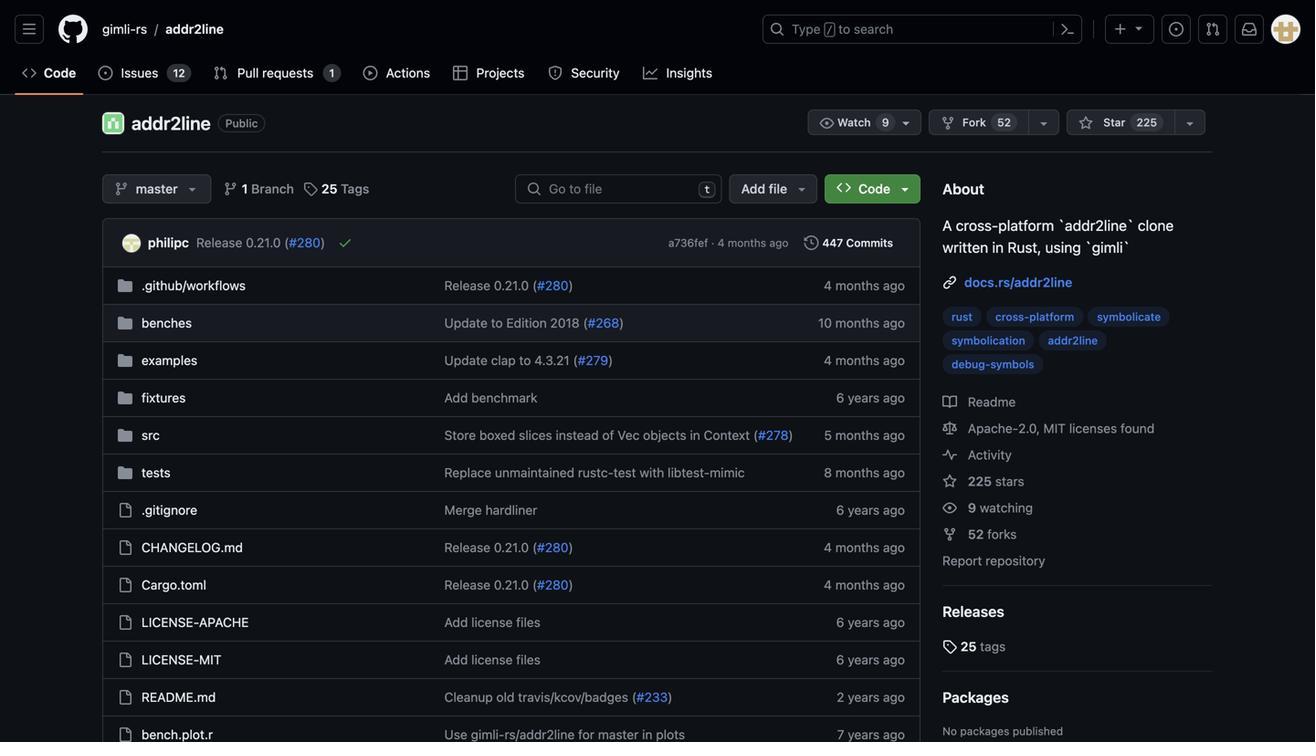 Task type: locate. For each thing, give the bounding box(es) containing it.
1 add license files link from the top
[[444, 615, 541, 630]]

1 vertical spatial issue opened image
[[98, 66, 113, 80]]

2 directory image from the top
[[118, 428, 132, 443]]

update to edition 2018 ( #268 )
[[444, 316, 624, 331]]

code right code icon
[[44, 65, 76, 80]]

objects
[[643, 428, 686, 443]]

5 years from the top
[[848, 690, 880, 705]]

platform inside a cross-platform `addr2line` clone written in rust, using `gimli`
[[998, 217, 1054, 234]]

25 right tag icon
[[321, 181, 337, 196]]

notifications image
[[1242, 22, 1257, 37]]

insights
[[666, 65, 712, 80]]

report
[[943, 553, 982, 569]]

2 4 months ago from the top
[[824, 353, 905, 368]]

9 for 9
[[882, 116, 889, 129]]

license- down cargo.toml link
[[142, 615, 199, 630]]

repo forked image down eye image
[[943, 527, 957, 542]]

add for fixtures
[[444, 390, 468, 406]]

ago for tests
[[883, 465, 905, 480]]

9 right "watch"
[[882, 116, 889, 129]]

4 months ago for examples
[[824, 353, 905, 368]]

license- for mit
[[142, 653, 199, 668]]

release
[[196, 235, 242, 250], [444, 278, 491, 293], [444, 540, 491, 555], [444, 578, 491, 593]]

git pull request image
[[213, 66, 228, 80]]

1 vertical spatial addr2line link
[[132, 112, 211, 134]]

1 vertical spatial files
[[516, 653, 541, 668]]

1 horizontal spatial /
[[826, 24, 833, 37]]

0 vertical spatial mit
[[1044, 421, 1066, 436]]

addr2line inside gimli-rs / addr2line
[[166, 21, 224, 37]]

1 horizontal spatial triangle down image
[[1132, 21, 1146, 35]]

.gitignore link
[[142, 503, 197, 518]]

git branch image
[[223, 182, 238, 196]]

0 vertical spatial files
[[516, 615, 541, 630]]

directory image left src
[[118, 428, 132, 443]]

history image
[[804, 236, 819, 250]]

issue opened image left issues
[[98, 66, 113, 80]]

2 vertical spatial to
[[519, 353, 531, 368]]

0 vertical spatial 9
[[882, 116, 889, 129]]

months
[[728, 237, 766, 249], [835, 278, 880, 293], [835, 316, 880, 331], [835, 353, 880, 368], [835, 428, 880, 443], [835, 465, 880, 480], [835, 540, 880, 555], [835, 578, 880, 593]]

0 vertical spatial update
[[444, 316, 488, 331]]

0 horizontal spatial 9
[[882, 116, 889, 129]]

src link
[[142, 428, 160, 443]]

readme
[[964, 395, 1016, 410]]

6 for license-apache
[[836, 615, 844, 630]]

1 horizontal spatial code
[[859, 181, 890, 196]]

graph image
[[643, 66, 658, 80]]

225 users starred this repository element
[[1130, 113, 1164, 132]]

1 vertical spatial 1
[[242, 181, 248, 196]]

1 vertical spatial in
[[690, 428, 700, 443]]

225 down activity link
[[968, 474, 992, 489]]

0 horizontal spatial 25
[[321, 181, 337, 196]]

philipc link
[[148, 235, 189, 250]]

file
[[769, 181, 787, 196]]

repo forked image for 52
[[943, 527, 957, 542]]

to for /
[[839, 21, 850, 37]]

1 vertical spatial 9
[[968, 500, 976, 516]]

triangle down image
[[1132, 21, 1146, 35], [795, 182, 809, 196]]

`addr2line`
[[1058, 217, 1134, 234]]

2 years from the top
[[848, 503, 880, 518]]

code button
[[825, 174, 921, 204]]

1 update from the top
[[444, 316, 488, 331]]

directory image for tests
[[118, 466, 132, 480]]

release 0.21.0 ( link
[[196, 235, 289, 250], [444, 278, 537, 293], [444, 540, 537, 555], [444, 578, 537, 593]]

6 years ago for license-mit
[[836, 653, 905, 668]]

1 vertical spatial cross-
[[995, 311, 1029, 323]]

0 horizontal spatial in
[[690, 428, 700, 443]]

issue opened image left git pull request image
[[1169, 22, 1184, 37]]

ago for license-mit
[[883, 653, 905, 668]]

1 vertical spatial add license files link
[[444, 653, 541, 668]]

activity
[[968, 447, 1012, 463]]

10 months ago
[[818, 316, 905, 331]]

files for apache
[[516, 615, 541, 630]]

issue opened image for git pull request icon
[[98, 66, 113, 80]]

platform down docs.rs/addr2line link
[[1029, 311, 1074, 323]]

with
[[640, 465, 664, 480]]

mit inside apache-2.0, mit licenses found button
[[1044, 421, 1066, 436]]

0 horizontal spatial issue opened image
[[98, 66, 113, 80]]

1 for 1
[[329, 67, 335, 79]]

command palette image
[[1060, 22, 1075, 37]]

store
[[444, 428, 476, 443]]

0 vertical spatial addr2line
[[166, 21, 224, 37]]

1 vertical spatial license-
[[142, 653, 199, 668]]

2 directory image from the top
[[118, 316, 132, 331]]

addr2line
[[166, 21, 224, 37], [132, 112, 211, 134], [1048, 334, 1098, 347]]

add for license-apache
[[444, 615, 468, 630]]

3 6 years ago from the top
[[836, 615, 905, 630]]

1 license from the top
[[471, 615, 513, 630]]

1 directory image from the top
[[118, 391, 132, 406]]

license-mit link
[[142, 653, 221, 668]]

triangle down image inside add file popup button
[[795, 182, 809, 196]]

see your forks of this repository image
[[1037, 116, 1051, 131]]

1 add license files from the top
[[444, 615, 541, 630]]

fixtures
[[142, 390, 186, 406]]

triangle down image left about
[[898, 182, 912, 196]]

security
[[571, 65, 620, 80]]

libtest-
[[668, 465, 710, 480]]

1 horizontal spatial mit
[[1044, 421, 1066, 436]]

52 left forks
[[968, 527, 984, 542]]

0 vertical spatial license-
[[142, 615, 199, 630]]

3 years from the top
[[848, 615, 880, 630]]

git pull request image
[[1206, 22, 1220, 37]]

add benchmark link
[[444, 390, 537, 406]]

check image
[[338, 236, 353, 250]]

in
[[992, 239, 1004, 256], [690, 428, 700, 443]]

addr2line link down 12
[[132, 112, 211, 134]]

52 right fork
[[997, 116, 1011, 129]]

6 for .gitignore
[[836, 503, 844, 518]]

0 horizontal spatial 225
[[968, 474, 992, 489]]

to for clap
[[519, 353, 531, 368]]

cross- up 'symbolication'
[[995, 311, 1029, 323]]

list
[[95, 15, 752, 44]]

2 add license files from the top
[[444, 653, 541, 668]]

0 horizontal spatial to
[[491, 316, 503, 331]]

cross-platform
[[995, 311, 1074, 323]]

addr2line down cross-platform
[[1048, 334, 1098, 347]]

years for license-apache
[[848, 615, 880, 630]]

add benchmark
[[444, 390, 537, 406]]

2 update from the top
[[444, 353, 488, 368]]

0 vertical spatial addr2line link
[[158, 15, 231, 44]]

addr2line down 12
[[132, 112, 211, 134]]

public
[[225, 117, 258, 130]]

) link for cargo.toml
[[569, 578, 573, 593]]

directory image for examples
[[118, 353, 132, 368]]

benchmark
[[471, 390, 537, 406]]

1 vertical spatial add license files
[[444, 653, 541, 668]]

0 vertical spatial 52
[[997, 116, 1011, 129]]

2 6 years ago from the top
[[836, 503, 905, 518]]

4 years from the top
[[848, 653, 880, 668]]

6 years ago for .gitignore
[[836, 503, 905, 518]]

stars
[[995, 474, 1024, 489]]

1 vertical spatial 52
[[968, 527, 984, 542]]

1 vertical spatial triangle down image
[[795, 182, 809, 196]]

repo forked image left fork
[[941, 116, 955, 131]]

platform
[[998, 217, 1054, 234], [1029, 311, 1074, 323]]

master
[[136, 181, 178, 196]]

philipc image
[[122, 234, 141, 253]]

a736fef
[[668, 237, 708, 249]]

platform up rust,
[[998, 217, 1054, 234]]

4 directory image from the top
[[118, 466, 132, 480]]

9 right eye image
[[968, 500, 976, 516]]

6 for license-mit
[[836, 653, 844, 668]]

4 4 months ago from the top
[[824, 578, 905, 593]]

4
[[718, 237, 725, 249], [824, 278, 832, 293], [824, 353, 832, 368], [824, 540, 832, 555], [824, 578, 832, 593]]

2 license- from the top
[[142, 653, 199, 668]]

releases link
[[943, 603, 1004, 621]]

0 vertical spatial 1
[[329, 67, 335, 79]]

1 vertical spatial 25
[[961, 639, 977, 654]]

benches link
[[142, 316, 192, 331]]

repo forked image
[[941, 116, 955, 131], [943, 527, 957, 542]]

star image
[[1079, 116, 1093, 131], [943, 474, 957, 489]]

add license files for license-apache
[[444, 615, 541, 630]]

(
[[284, 235, 289, 250], [532, 278, 537, 293], [583, 316, 588, 331], [573, 353, 578, 368], [753, 428, 758, 443], [532, 540, 537, 555], [532, 578, 537, 593], [632, 690, 637, 705]]

0 vertical spatial directory image
[[118, 391, 132, 406]]

/ inside gimli-rs / addr2line
[[154, 21, 158, 37]]

0 horizontal spatial 1
[[242, 181, 248, 196]]

1 left the play icon
[[329, 67, 335, 79]]

1 vertical spatial 225
[[968, 474, 992, 489]]

add license files for license-mit
[[444, 653, 541, 668]]

update left the clap
[[444, 353, 488, 368]]

1 vertical spatial directory image
[[118, 428, 132, 443]]

0 vertical spatial to
[[839, 21, 850, 37]]

2 files from the top
[[516, 653, 541, 668]]

addr2line up 12
[[166, 21, 224, 37]]

4 months ago for changelog.md
[[824, 540, 905, 555]]

triangle down image right master
[[185, 182, 200, 196]]

.github/
[[142, 278, 186, 293]]

0 vertical spatial 25
[[321, 181, 337, 196]]

docs.rs/addr2line link
[[964, 275, 1072, 290]]

0 horizontal spatial triangle down image
[[795, 182, 809, 196]]

licenses
[[1069, 421, 1117, 436]]

3 4 months ago from the top
[[824, 540, 905, 555]]

directory image left examples "link"
[[118, 353, 132, 368]]

ago for examples
[[883, 353, 905, 368]]

4 6 years ago from the top
[[836, 653, 905, 668]]

0 vertical spatial cross-
[[956, 217, 998, 234]]

addr2line link up 12
[[158, 15, 231, 44]]

cargo.toml link
[[142, 578, 206, 593]]

1 horizontal spatial issue opened image
[[1169, 22, 1184, 37]]

2 add license files link from the top
[[444, 653, 541, 668]]

/ inside "type / to search"
[[826, 24, 833, 37]]

0 vertical spatial add license files link
[[444, 615, 541, 630]]

0 vertical spatial code
[[44, 65, 76, 80]]

1 horizontal spatial 25
[[961, 639, 977, 654]]

4 for cargo.toml
[[824, 578, 832, 593]]

addr2line link down cross-platform
[[1039, 331, 1107, 351]]

1 vertical spatial to
[[491, 316, 503, 331]]

ago for changelog.md
[[883, 540, 905, 555]]

code image
[[22, 66, 37, 80]]

directory image for benches
[[118, 316, 132, 331]]

directory image
[[118, 391, 132, 406], [118, 428, 132, 443]]

1 6 years ago from the top
[[836, 390, 905, 406]]

mit right 2.0,
[[1044, 421, 1066, 436]]

6 years ago for fixtures
[[836, 390, 905, 406]]

2 horizontal spatial to
[[839, 21, 850, 37]]

clap
[[491, 353, 516, 368]]

merge hardliner
[[444, 503, 537, 518]]

eye image
[[943, 501, 957, 516]]

update clap to 4.3.21 ( #279 )
[[444, 353, 613, 368]]

2 vertical spatial addr2line link
[[1039, 331, 1107, 351]]

4.3.21
[[534, 353, 570, 368]]

addr2line link
[[158, 15, 231, 44], [132, 112, 211, 134], [1039, 331, 1107, 351]]

cross- inside the "cross-platform" link
[[995, 311, 1029, 323]]

0 vertical spatial issue opened image
[[1169, 22, 1184, 37]]

clone
[[1138, 217, 1174, 234]]

1 6 from the top
[[836, 390, 844, 406]]

debug-symbols
[[952, 358, 1034, 371]]

2 6 from the top
[[836, 503, 844, 518]]

1 horizontal spatial to
[[519, 353, 531, 368]]

license- up readme.md link
[[142, 653, 199, 668]]

0 vertical spatial in
[[992, 239, 1004, 256]]

3 6 from the top
[[836, 615, 844, 630]]

triangle down image right file
[[795, 182, 809, 196]]

`gimli`
[[1085, 239, 1130, 256]]

1 files from the top
[[516, 615, 541, 630]]

225 right star
[[1137, 116, 1157, 129]]

cross- up written
[[956, 217, 998, 234]]

1 vertical spatial platform
[[1029, 311, 1074, 323]]

search image
[[527, 182, 542, 196]]

mit down apache
[[199, 653, 221, 668]]

mimic
[[710, 465, 745, 480]]

code right code image
[[859, 181, 890, 196]]

apache
[[199, 615, 249, 630]]

directory image
[[118, 279, 132, 293], [118, 316, 132, 331], [118, 353, 132, 368], [118, 466, 132, 480]]

25 for 25 tags
[[321, 181, 337, 196]]

star image left star
[[1079, 116, 1093, 131]]

release 0.21.0 ( #280 )
[[196, 235, 325, 250], [444, 278, 573, 293], [444, 540, 573, 555], [444, 578, 573, 593]]

directory image left .github/
[[118, 279, 132, 293]]

merge hardliner link
[[444, 503, 537, 518]]

1 4 months ago from the top
[[824, 278, 905, 293]]

1 right git branch icon in the left of the page
[[242, 181, 248, 196]]

1 years from the top
[[848, 390, 880, 406]]

0 vertical spatial add license files
[[444, 615, 541, 630]]

1
[[329, 67, 335, 79], [242, 181, 248, 196]]

activity link
[[943, 447, 1012, 463]]

master button
[[102, 174, 212, 204]]

symbols
[[990, 358, 1034, 371]]

code image
[[837, 180, 851, 195]]

0 vertical spatial star image
[[1079, 116, 1093, 131]]

1 vertical spatial star image
[[943, 474, 957, 489]]

list containing gimli-rs / addr2line
[[95, 15, 752, 44]]

4 6 from the top
[[836, 653, 844, 668]]

src
[[142, 428, 160, 443]]

code link
[[15, 59, 83, 87]]

table image
[[453, 66, 468, 80]]

in right objects
[[690, 428, 700, 443]]

years for readme.md
[[848, 690, 880, 705]]

1 vertical spatial license
[[471, 653, 513, 668]]

1 vertical spatial addr2line
[[132, 112, 211, 134]]

1 vertical spatial update
[[444, 353, 488, 368]]

0 vertical spatial 225
[[1137, 116, 1157, 129]]

1 license- from the top
[[142, 615, 199, 630]]

1 triangle down image from the left
[[185, 182, 200, 196]]

225
[[1137, 116, 1157, 129], [968, 474, 992, 489]]

eye image
[[820, 116, 835, 131]]

25 right tag image
[[961, 639, 977, 654]]

update up update clap to 4.3.21 ( link
[[444, 316, 488, 331]]

1 vertical spatial code
[[859, 181, 890, 196]]

/ right type
[[826, 24, 833, 37]]

1 horizontal spatial triangle down image
[[898, 182, 912, 196]]

tag image
[[303, 182, 318, 196]]

star image up eye image
[[943, 474, 957, 489]]

hardliner
[[485, 503, 537, 518]]

to left "search"
[[839, 21, 850, 37]]

0 vertical spatial license
[[471, 615, 513, 630]]

shield image
[[548, 66, 562, 80]]

1 vertical spatial repo forked image
[[943, 527, 957, 542]]

4 for changelog.md
[[824, 540, 832, 555]]

travis/kcov/badges
[[518, 690, 628, 705]]

to left edition
[[491, 316, 503, 331]]

0 horizontal spatial /
[[154, 21, 158, 37]]

ago for src
[[883, 428, 905, 443]]

a736fef · 4 months ago
[[668, 237, 789, 249]]

directory image left fixtures link
[[118, 391, 132, 406]]

#280 link
[[289, 235, 320, 250], [537, 278, 569, 293], [537, 540, 569, 555], [537, 578, 569, 593]]

1 horizontal spatial 9
[[968, 500, 976, 516]]

add inside popup button
[[741, 181, 765, 196]]

tags
[[980, 639, 1006, 654]]

cross-
[[956, 217, 998, 234], [995, 311, 1029, 323]]

0 vertical spatial repo forked image
[[941, 116, 955, 131]]

2 license from the top
[[471, 653, 513, 668]]

52 forks
[[968, 527, 1017, 542]]

#279
[[578, 353, 608, 368]]

triangle down image right plus image
[[1132, 21, 1146, 35]]

2 vertical spatial addr2line
[[1048, 334, 1098, 347]]

add license files link
[[444, 615, 541, 630], [444, 653, 541, 668]]

0 horizontal spatial triangle down image
[[185, 182, 200, 196]]

releases
[[943, 603, 1004, 621]]

triangle down image
[[185, 182, 200, 196], [898, 182, 912, 196]]

directory image left benches "link"
[[118, 316, 132, 331]]

0 vertical spatial platform
[[998, 217, 1054, 234]]

a cross-platform `addr2line` clone written in rust, using `gimli`
[[943, 217, 1174, 256]]

4 for examples
[[824, 353, 832, 368]]

1 for 1 branch
[[242, 181, 248, 196]]

1 vertical spatial mit
[[199, 653, 221, 668]]

directory image left tests
[[118, 466, 132, 480]]

in inside a cross-platform `addr2line` clone written in rust, using `gimli`
[[992, 239, 1004, 256]]

/ right rs
[[154, 21, 158, 37]]

published
[[1013, 725, 1063, 738]]

plus image
[[1113, 22, 1128, 37]]

in left rust,
[[992, 239, 1004, 256]]

0 horizontal spatial star image
[[943, 474, 957, 489]]

issue opened image
[[1169, 22, 1184, 37], [98, 66, 113, 80]]

25
[[321, 181, 337, 196], [961, 639, 977, 654]]

1 horizontal spatial star image
[[1079, 116, 1093, 131]]

1 horizontal spatial 1
[[329, 67, 335, 79]]

2 triangle down image from the left
[[898, 182, 912, 196]]

months for examples
[[835, 353, 880, 368]]

4 months ago for cargo.toml
[[824, 578, 905, 593]]

years
[[848, 390, 880, 406], [848, 503, 880, 518], [848, 615, 880, 630], [848, 653, 880, 668], [848, 690, 880, 705]]

3 directory image from the top
[[118, 353, 132, 368]]

1 horizontal spatial in
[[992, 239, 1004, 256]]

to right the clap
[[519, 353, 531, 368]]



Task type: vqa. For each thing, say whether or not it's contained in the screenshot.
APACHE-
yes



Task type: describe. For each thing, give the bounding box(es) containing it.
packages
[[960, 725, 1010, 738]]

months for changelog.md
[[835, 540, 880, 555]]

repository
[[986, 553, 1045, 569]]

law image
[[943, 421, 957, 436]]

1 directory image from the top
[[118, 279, 132, 293]]

10
[[818, 316, 832, 331]]

add for license-mit
[[444, 653, 468, 668]]

star image for 225
[[943, 474, 957, 489]]

) link for benches
[[619, 316, 624, 331]]

ago for benches
[[883, 316, 905, 331]]

5
[[824, 428, 832, 443]]

cargo.toml
[[142, 578, 206, 593]]

apache-
[[968, 421, 1018, 436]]

add license files link for apache
[[444, 615, 541, 630]]

star
[[1104, 116, 1125, 129]]

pull
[[237, 65, 259, 80]]

447 commits link
[[796, 230, 901, 256]]

9 for 9 watching
[[968, 500, 976, 516]]

docs.rs/addr2line
[[964, 275, 1072, 290]]

months for cargo.toml
[[835, 578, 880, 593]]

license-apache
[[142, 615, 249, 630]]

6 years ago for license-apache
[[836, 615, 905, 630]]

issue opened image for git pull request image
[[1169, 22, 1184, 37]]

months for tests
[[835, 465, 880, 480]]

gimli-rs link
[[95, 15, 154, 44]]

homepage image
[[58, 15, 88, 44]]

repo forked image for fork
[[941, 116, 955, 131]]

license-apache link
[[142, 615, 249, 630]]

issues
[[121, 65, 158, 80]]

cross- inside a cross-platform `addr2line` clone written in rust, using `gimli`
[[956, 217, 998, 234]]

12
[[173, 67, 185, 79]]

#279 link
[[578, 353, 608, 368]]

play image
[[363, 66, 378, 80]]

ago for .gitignore
[[883, 503, 905, 518]]

found
[[1121, 421, 1155, 436]]

code inside popup button
[[859, 181, 890, 196]]

8
[[824, 465, 832, 480]]

.gitignore
[[142, 503, 197, 518]]

0 horizontal spatial code
[[44, 65, 76, 80]]

0 horizontal spatial mit
[[199, 653, 221, 668]]

owner avatar image
[[102, 112, 124, 134]]

report repository link
[[943, 553, 1045, 569]]

25 for 25 tags
[[961, 639, 977, 654]]

apache-2.0, mit licenses found
[[964, 421, 1155, 436]]

store boxed slices instead of vec objects in context ( link
[[444, 428, 758, 443]]

years for fixtures
[[848, 390, 880, 406]]

tag image
[[943, 640, 957, 654]]

years for license-mit
[[848, 653, 880, 668]]

triangle down image for master
[[185, 182, 200, 196]]

update for update clap to 4.3.21 (
[[444, 353, 488, 368]]

replace unmaintained rustc-test with libtest-mimic
[[444, 465, 745, 480]]

directory image for fixtures
[[118, 391, 132, 406]]

447
[[822, 237, 843, 249]]

symbolicate link
[[1088, 307, 1170, 327]]

rustc-
[[578, 465, 614, 480]]

type / to search
[[792, 21, 893, 37]]

pull requests
[[237, 65, 314, 80]]

add this repository to a list image
[[1183, 116, 1197, 131]]

packages link
[[943, 687, 1213, 709]]

projects link
[[446, 59, 533, 87]]

fixtures link
[[142, 390, 186, 406]]

update clap to 4.3.21 ( link
[[444, 353, 578, 368]]

months for benches
[[835, 316, 880, 331]]

gimli-
[[102, 21, 136, 37]]

) link for examples
[[608, 353, 613, 368]]

8 months ago
[[824, 465, 905, 480]]

cleanup old travis/kcov/badges ( link
[[444, 690, 637, 705]]

add file
[[741, 181, 787, 196]]

t
[[704, 184, 710, 196]]

files for mit
[[516, 653, 541, 668]]

gimli-rs / addr2line
[[102, 21, 224, 37]]

rust link
[[943, 307, 982, 327]]

store boxed slices instead of vec objects in context ( #278 )
[[444, 428, 793, 443]]

examples
[[142, 353, 197, 368]]

test
[[614, 465, 636, 480]]

add file button
[[729, 174, 817, 204]]

changelog.md
[[142, 540, 243, 555]]

ago for license-apache
[[883, 615, 905, 630]]

insights link
[[636, 59, 721, 87]]

license for license-apache
[[471, 615, 513, 630]]

ago for cargo.toml
[[883, 578, 905, 593]]

0 horizontal spatial 52
[[968, 527, 984, 542]]

ago for fixtures
[[883, 390, 905, 406]]

readme.md link
[[142, 690, 216, 705]]

book image
[[943, 395, 957, 410]]

0 vertical spatial triangle down image
[[1132, 21, 1146, 35]]

replace unmaintained rustc-test with libtest-mimic link
[[444, 465, 745, 480]]

debug-
[[952, 358, 990, 371]]

ago for readme.md
[[883, 690, 905, 705]]

boxed
[[479, 428, 515, 443]]

actions
[[386, 65, 430, 80]]

directory image for src
[[118, 428, 132, 443]]

symbolication
[[952, 334, 1025, 347]]

cleanup old travis/kcov/badges ( #233 )
[[444, 690, 673, 705]]

star image for star
[[1079, 116, 1093, 131]]

2018
[[550, 316, 580, 331]]

add license files link for mit
[[444, 653, 541, 668]]

a736fef link
[[668, 235, 708, 251]]

commits
[[846, 237, 893, 249]]

) link for changelog.md
[[569, 540, 573, 555]]

using
[[1045, 239, 1081, 256]]

license-mit
[[142, 653, 221, 668]]

git branch image
[[114, 182, 129, 196]]

1 horizontal spatial 52
[[997, 116, 1011, 129]]

requests
[[262, 65, 314, 80]]

#268 link
[[588, 316, 619, 331]]

#268
[[588, 316, 619, 331]]

25 tags
[[961, 639, 1006, 654]]

readme link
[[943, 395, 1016, 410]]

rust
[[952, 311, 973, 323]]

6 for fixtures
[[836, 390, 844, 406]]

branch
[[251, 181, 294, 196]]

license for license-mit
[[471, 653, 513, 668]]

1 horizontal spatial 225
[[1137, 116, 1157, 129]]

forks
[[987, 527, 1017, 542]]

Go to file text field
[[549, 175, 691, 203]]

no packages published
[[943, 725, 1063, 738]]

update for update to edition 2018 (
[[444, 316, 488, 331]]

type
[[792, 21, 821, 37]]

actions link
[[356, 59, 439, 87]]

cross-platform link
[[986, 307, 1084, 327]]

of
[[602, 428, 614, 443]]

5 months ago
[[824, 428, 905, 443]]

2.0,
[[1018, 421, 1040, 436]]

) link for src
[[789, 428, 793, 443]]

unmaintained
[[495, 465, 574, 480]]

written
[[943, 239, 988, 256]]

link image
[[943, 275, 957, 290]]

philipc
[[148, 235, 189, 250]]

triangle down image for code
[[898, 182, 912, 196]]

benches
[[142, 316, 192, 331]]

2
[[837, 690, 844, 705]]

#233 link
[[637, 690, 668, 705]]

debug-symbols link
[[943, 354, 1044, 374]]

·
[[711, 237, 715, 249]]

rs
[[136, 21, 147, 37]]

license- for apache
[[142, 615, 199, 630]]

old
[[496, 690, 515, 705]]

pulse image
[[943, 448, 957, 463]]

edition
[[506, 316, 547, 331]]

) link for readme.md
[[668, 690, 673, 705]]

months for src
[[835, 428, 880, 443]]

years for .gitignore
[[848, 503, 880, 518]]



